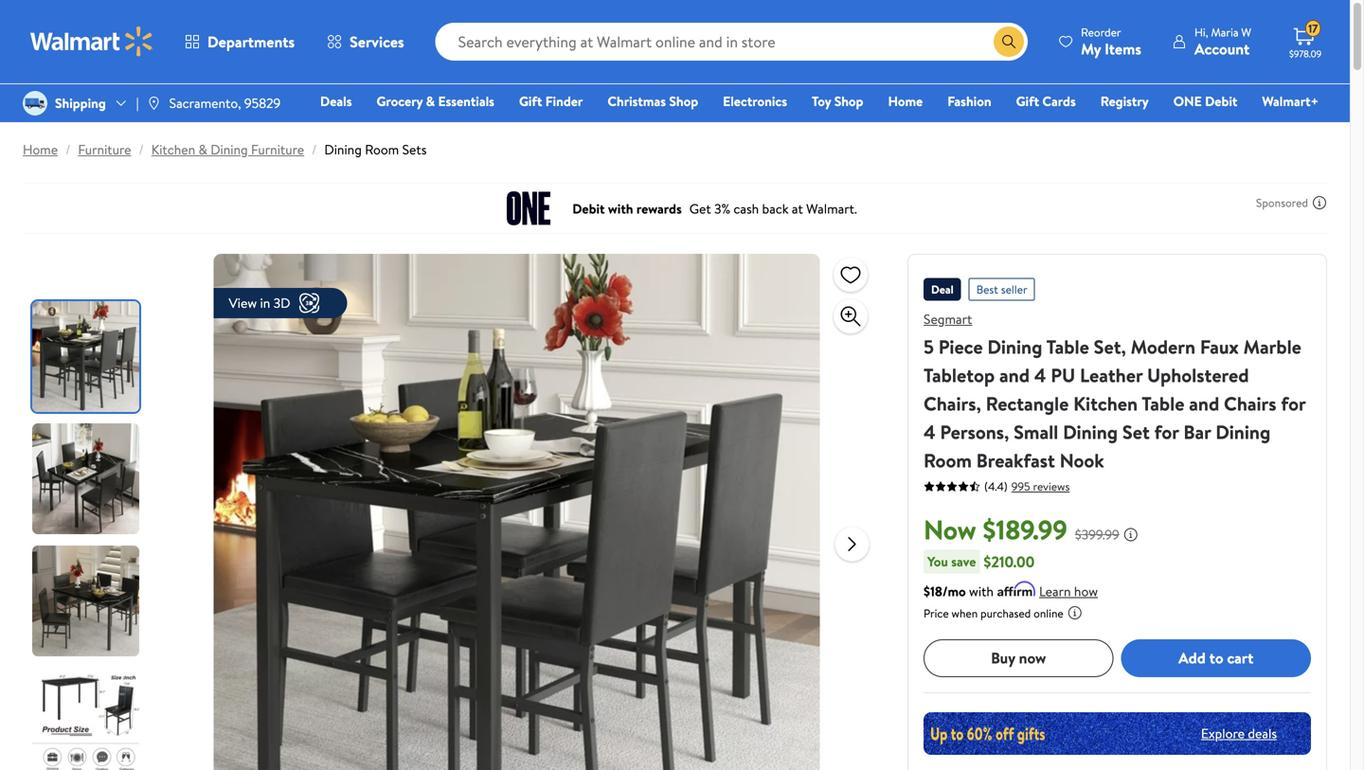 Task type: describe. For each thing, give the bounding box(es) containing it.
nook
[[1060, 447, 1105, 474]]

electronics
[[723, 92, 788, 110]]

reorder
[[1081, 24, 1122, 40]]

room inside segmart 5 piece dining table set, modern faux marble tabletop and 4 pu leather upholstered chairs, rectangle kitchen table and chairs for 4 persons, small dining set for bar dining room breakfast nook
[[924, 447, 972, 474]]

sacramento,
[[169, 94, 241, 112]]

5 piece dining table set, modern faux marble tabletop and 4 pu leather upholstered chairs, rectangle kitchen table and chairs for 4 persons, small dining set for bar dining room breakfast nook - image 3 of 10 image
[[32, 546, 143, 657]]

sponsored
[[1257, 195, 1309, 211]]

best seller
[[977, 281, 1028, 298]]

christmas shop link
[[599, 91, 707, 111]]

christmas
[[608, 92, 666, 110]]

with
[[969, 582, 994, 601]]

one
[[1174, 92, 1202, 110]]

0 horizontal spatial kitchen
[[151, 140, 195, 159]]

buy now button
[[924, 639, 1114, 677]]

registry
[[1101, 92, 1149, 110]]

zoom image modal image
[[840, 305, 862, 328]]

deals
[[320, 92, 352, 110]]

furniture link
[[78, 140, 131, 159]]

 image for shipping
[[23, 91, 47, 116]]

set,
[[1094, 334, 1127, 360]]

one debit link
[[1165, 91, 1246, 111]]

cart
[[1228, 648, 1254, 669]]

Search search field
[[436, 23, 1028, 61]]

gift cards link
[[1008, 91, 1085, 111]]

services button
[[311, 19, 420, 64]]

best
[[977, 281, 999, 298]]

add to favorites list, 5 piece dining table set, modern faux marble tabletop and 4 pu leather upholstered chairs, rectangle kitchen table and chairs for 4 persons, small dining set for bar dining room breakfast nook image
[[840, 263, 862, 287]]

next media item image
[[841, 533, 864, 556]]

0 vertical spatial for
[[1282, 390, 1306, 417]]

you
[[928, 552, 948, 571]]

items
[[1105, 38, 1142, 59]]

0 horizontal spatial 4
[[924, 419, 936, 445]]

breakfast
[[977, 447, 1055, 474]]

price
[[924, 605, 949, 621]]

up to sixty percent off deals. shop now. image
[[924, 712, 1311, 755]]

sacramento, 95829
[[169, 94, 281, 112]]

gift finder
[[519, 92, 583, 110]]

1 furniture from the left
[[78, 140, 131, 159]]

segmart 5 piece dining table set, modern faux marble tabletop and 4 pu leather upholstered chairs, rectangle kitchen table and chairs for 4 persons, small dining set for bar dining room breakfast nook
[[924, 310, 1306, 474]]

hi, maria w account
[[1195, 24, 1252, 59]]

pu
[[1051, 362, 1076, 389]]

walmart+
[[1263, 92, 1319, 110]]

dining down sacramento, 95829
[[211, 140, 248, 159]]

search icon image
[[1002, 34, 1017, 49]]

explore deals
[[1201, 724, 1277, 743]]

modern
[[1131, 334, 1196, 360]]

add to cart
[[1179, 648, 1254, 669]]

1 vertical spatial &
[[199, 140, 207, 159]]

& inside grocery & essentials link
[[426, 92, 435, 110]]

faux
[[1201, 334, 1239, 360]]

save
[[952, 552, 976, 571]]

learn more about strikethrough prices image
[[1124, 527, 1139, 542]]

sets
[[402, 140, 427, 159]]

in
[[260, 294, 270, 312]]

how
[[1075, 582, 1098, 601]]

home for home
[[888, 92, 923, 110]]

leather
[[1080, 362, 1143, 389]]

now
[[924, 511, 977, 548]]

online
[[1034, 605, 1064, 621]]

small
[[1014, 419, 1059, 445]]

fashion
[[948, 92, 992, 110]]

deals
[[1248, 724, 1277, 743]]

view in 3d button
[[214, 288, 347, 318]]

piece
[[939, 334, 983, 360]]

view in 3d
[[229, 294, 290, 312]]

Walmart Site-Wide search field
[[436, 23, 1028, 61]]

$189.99
[[983, 511, 1068, 548]]

1 horizontal spatial and
[[1189, 390, 1220, 417]]

explore deals link
[[1194, 717, 1285, 751]]

persons,
[[940, 419, 1010, 445]]

debit
[[1205, 92, 1238, 110]]

dining right piece
[[988, 334, 1043, 360]]

1 vertical spatial table
[[1142, 390, 1185, 417]]

deals link
[[312, 91, 361, 111]]

now $189.99
[[924, 511, 1068, 548]]

$978.09
[[1290, 47, 1322, 60]]

5 piece dining table set, modern faux marble tabletop and 4 pu leather upholstered chairs, rectangle kitchen table and chairs for 4 persons, small dining set for bar dining room breakfast nook - image 4 of 10 image
[[32, 668, 143, 770]]

affirm image
[[998, 581, 1036, 596]]

christmas shop
[[608, 92, 699, 110]]

set
[[1123, 419, 1150, 445]]

registry link
[[1092, 91, 1158, 111]]

walmart+ link
[[1254, 91, 1328, 111]]

0 vertical spatial table
[[1047, 334, 1090, 360]]

1 vertical spatial home link
[[23, 140, 58, 159]]

shop for christmas shop
[[669, 92, 699, 110]]

$18/mo with
[[924, 582, 994, 601]]

finder
[[546, 92, 583, 110]]

buy now
[[991, 648, 1047, 669]]



Task type: vqa. For each thing, say whether or not it's contained in the screenshot.
17
yes



Task type: locate. For each thing, give the bounding box(es) containing it.
essentials
[[438, 92, 495, 110]]

learn how
[[1039, 582, 1098, 601]]

legal information image
[[1068, 605, 1083, 620]]

0 horizontal spatial home link
[[23, 140, 58, 159]]

0 horizontal spatial /
[[65, 140, 70, 159]]

$210.00
[[984, 551, 1035, 572]]

1 horizontal spatial gift
[[1016, 92, 1040, 110]]

table up pu
[[1047, 334, 1090, 360]]

now
[[1019, 648, 1047, 669]]

1 vertical spatial 4
[[924, 419, 936, 445]]

0 vertical spatial and
[[1000, 362, 1030, 389]]

departments button
[[169, 19, 311, 64]]

grocery
[[377, 92, 423, 110]]

0 vertical spatial kitchen
[[151, 140, 195, 159]]

kitchen down sacramento,
[[151, 140, 195, 159]]

0 vertical spatial home link
[[880, 91, 932, 111]]

1 vertical spatial kitchen
[[1074, 390, 1138, 417]]

learn
[[1039, 582, 1071, 601]]

gift for gift finder
[[519, 92, 542, 110]]

w
[[1242, 24, 1252, 40]]

shop for toy shop
[[835, 92, 864, 110]]

1 vertical spatial home
[[23, 140, 58, 159]]

4
[[1035, 362, 1047, 389], [924, 419, 936, 445]]

home link left fashion
[[880, 91, 932, 111]]

0 horizontal spatial furniture
[[78, 140, 131, 159]]

room left sets
[[365, 140, 399, 159]]

grocery & essentials
[[377, 92, 495, 110]]

home link down shipping
[[23, 140, 58, 159]]

toy
[[812, 92, 831, 110]]

and down upholstered in the right of the page
[[1189, 390, 1220, 417]]

1 horizontal spatial room
[[924, 447, 972, 474]]

1 horizontal spatial &
[[426, 92, 435, 110]]

shipping
[[55, 94, 106, 112]]

kitchen inside segmart 5 piece dining table set, modern faux marble tabletop and 4 pu leather upholstered chairs, rectangle kitchen table and chairs for 4 persons, small dining set for bar dining room breakfast nook
[[1074, 390, 1138, 417]]

1 horizontal spatial home
[[888, 92, 923, 110]]

home left fashion
[[888, 92, 923, 110]]

table up set at bottom right
[[1142, 390, 1185, 417]]

0 horizontal spatial and
[[1000, 362, 1030, 389]]

1 horizontal spatial shop
[[835, 92, 864, 110]]

shop
[[669, 92, 699, 110], [835, 92, 864, 110]]

1 horizontal spatial /
[[139, 140, 144, 159]]

add
[[1179, 648, 1206, 669]]

room down persons,
[[924, 447, 972, 474]]

1 horizontal spatial furniture
[[251, 140, 304, 159]]

home for home / furniture / kitchen & dining furniture / dining room sets
[[23, 140, 58, 159]]

 image right |
[[147, 96, 162, 111]]

purchased
[[981, 605, 1031, 621]]

and
[[1000, 362, 1030, 389], [1189, 390, 1220, 417]]

 image left shipping
[[23, 91, 47, 116]]

dining up nook
[[1063, 419, 1118, 445]]

dining
[[211, 140, 248, 159], [324, 140, 362, 159], [988, 334, 1043, 360], [1063, 419, 1118, 445], [1216, 419, 1271, 445]]

3 / from the left
[[312, 140, 317, 159]]

and up the rectangle
[[1000, 362, 1030, 389]]

1 vertical spatial room
[[924, 447, 972, 474]]

5 piece dining table set, modern faux marble tabletop and 4 pu leather upholstered chairs, rectangle kitchen table and chairs for 4 persons, small dining set for bar dining room breakfast nook - image 2 of 10 image
[[32, 424, 143, 534]]

0 horizontal spatial shop
[[669, 92, 699, 110]]

995 reviews link
[[1008, 479, 1070, 495]]

home down shipping
[[23, 140, 58, 159]]

2 horizontal spatial /
[[312, 140, 317, 159]]

0 vertical spatial 4
[[1035, 362, 1047, 389]]

home
[[888, 92, 923, 110], [23, 140, 58, 159]]

shop right christmas
[[669, 92, 699, 110]]

grocery & essentials link
[[368, 91, 503, 111]]

/
[[65, 140, 70, 159], [139, 140, 144, 159], [312, 140, 317, 159]]

5
[[924, 334, 934, 360]]

home / furniture / kitchen & dining furniture / dining room sets
[[23, 140, 427, 159]]

shop right toy
[[835, 92, 864, 110]]

(4.4) 995 reviews
[[985, 479, 1070, 495]]

learn how button
[[1039, 582, 1098, 601]]

reviews
[[1033, 479, 1070, 495]]

2 shop from the left
[[835, 92, 864, 110]]

price when purchased online
[[924, 605, 1064, 621]]

2 / from the left
[[139, 140, 144, 159]]

0 horizontal spatial table
[[1047, 334, 1090, 360]]

chairs
[[1224, 390, 1277, 417]]

fashion link
[[939, 91, 1000, 111]]

/ down deals link
[[312, 140, 317, 159]]

kitchen & dining furniture link
[[151, 140, 304, 159]]

home link
[[880, 91, 932, 111], [23, 140, 58, 159]]

gift for gift cards
[[1016, 92, 1040, 110]]

0 horizontal spatial room
[[365, 140, 399, 159]]

for right set at bottom right
[[1155, 419, 1179, 445]]

0 horizontal spatial for
[[1155, 419, 1179, 445]]

gift left finder in the left top of the page
[[519, 92, 542, 110]]

4 down chairs,
[[924, 419, 936, 445]]

1 horizontal spatial  image
[[147, 96, 162, 111]]

gift left cards
[[1016, 92, 1040, 110]]

5 piece dining table set, modern faux marble tabletop and 4 pu leather upholstered chairs, rectangle kitchen table and chairs for 4 persons, small dining set for bar dining room breakfast nook - image 1 of 10 image
[[32, 301, 143, 412]]

$399.99
[[1075, 525, 1120, 544]]

explore
[[1201, 724, 1245, 743]]

gift inside gift finder link
[[519, 92, 542, 110]]

dining down the deals
[[324, 140, 362, 159]]

furniture down the 95829
[[251, 140, 304, 159]]

shop inside 'link'
[[669, 92, 699, 110]]

(4.4)
[[985, 479, 1008, 495]]

for right chairs
[[1282, 390, 1306, 417]]

|
[[136, 94, 139, 112]]

2 furniture from the left
[[251, 140, 304, 159]]

4 left pu
[[1035, 362, 1047, 389]]

my
[[1081, 38, 1101, 59]]

when
[[952, 605, 978, 621]]

3d
[[274, 294, 290, 312]]

1 gift from the left
[[519, 92, 542, 110]]

seller
[[1001, 281, 1028, 298]]

gift inside gift cards link
[[1016, 92, 1040, 110]]

bar
[[1184, 419, 1211, 445]]

0 horizontal spatial gift
[[519, 92, 542, 110]]

& down sacramento,
[[199, 140, 207, 159]]

you save $210.00
[[928, 551, 1035, 572]]

view
[[229, 294, 257, 312]]

1 vertical spatial for
[[1155, 419, 1179, 445]]

gift
[[519, 92, 542, 110], [1016, 92, 1040, 110]]

17
[[1309, 21, 1319, 37]]

maria
[[1211, 24, 1239, 40]]

0 horizontal spatial home
[[23, 140, 58, 159]]

0 vertical spatial &
[[426, 92, 435, 110]]

to
[[1210, 648, 1224, 669]]

ad disclaimer and feedback image
[[1312, 195, 1328, 210]]

segmart
[[924, 310, 973, 328]]

gift finder link
[[511, 91, 592, 111]]

1 horizontal spatial home link
[[880, 91, 932, 111]]

/ right furniture 'link'
[[139, 140, 144, 159]]

electronics link
[[715, 91, 796, 111]]

upholstered
[[1148, 362, 1250, 389]]

deal
[[931, 281, 954, 298]]

1 horizontal spatial 4
[[1035, 362, 1047, 389]]

kitchen down leather
[[1074, 390, 1138, 417]]

0 vertical spatial home
[[888, 92, 923, 110]]

tabletop
[[924, 362, 995, 389]]

1 horizontal spatial kitchen
[[1074, 390, 1138, 417]]

995
[[1012, 479, 1031, 495]]

toy shop
[[812, 92, 864, 110]]

dining down chairs
[[1216, 419, 1271, 445]]

 image
[[23, 91, 47, 116], [147, 96, 162, 111]]

departments
[[208, 31, 295, 52]]

1 shop from the left
[[669, 92, 699, 110]]

1 horizontal spatial table
[[1142, 390, 1185, 417]]

walmart image
[[30, 27, 154, 57]]

1 / from the left
[[65, 140, 70, 159]]

buy
[[991, 648, 1016, 669]]

furniture down shipping
[[78, 140, 131, 159]]

& right grocery
[[426, 92, 435, 110]]

0 vertical spatial room
[[365, 140, 399, 159]]

cards
[[1043, 92, 1076, 110]]

5 piece dining table set, modern faux marble tabletop and 4 pu leather upholstered chairs, rectangle kitchen table and chairs for 4 persons, small dining set for bar dining room breakfast nook image
[[214, 254, 820, 770]]

0 horizontal spatial  image
[[23, 91, 47, 116]]

/ left furniture 'link'
[[65, 140, 70, 159]]

hi,
[[1195, 24, 1209, 40]]

 image for sacramento, 95829
[[147, 96, 162, 111]]

table
[[1047, 334, 1090, 360], [1142, 390, 1185, 417]]

0 horizontal spatial &
[[199, 140, 207, 159]]

1 vertical spatial and
[[1189, 390, 1220, 417]]

$18/mo
[[924, 582, 966, 601]]

furniture
[[78, 140, 131, 159], [251, 140, 304, 159]]

2 gift from the left
[[1016, 92, 1040, 110]]

marble
[[1244, 334, 1302, 360]]

segmart link
[[924, 310, 973, 328]]

1 horizontal spatial for
[[1282, 390, 1306, 417]]

toy shop link
[[804, 91, 872, 111]]



